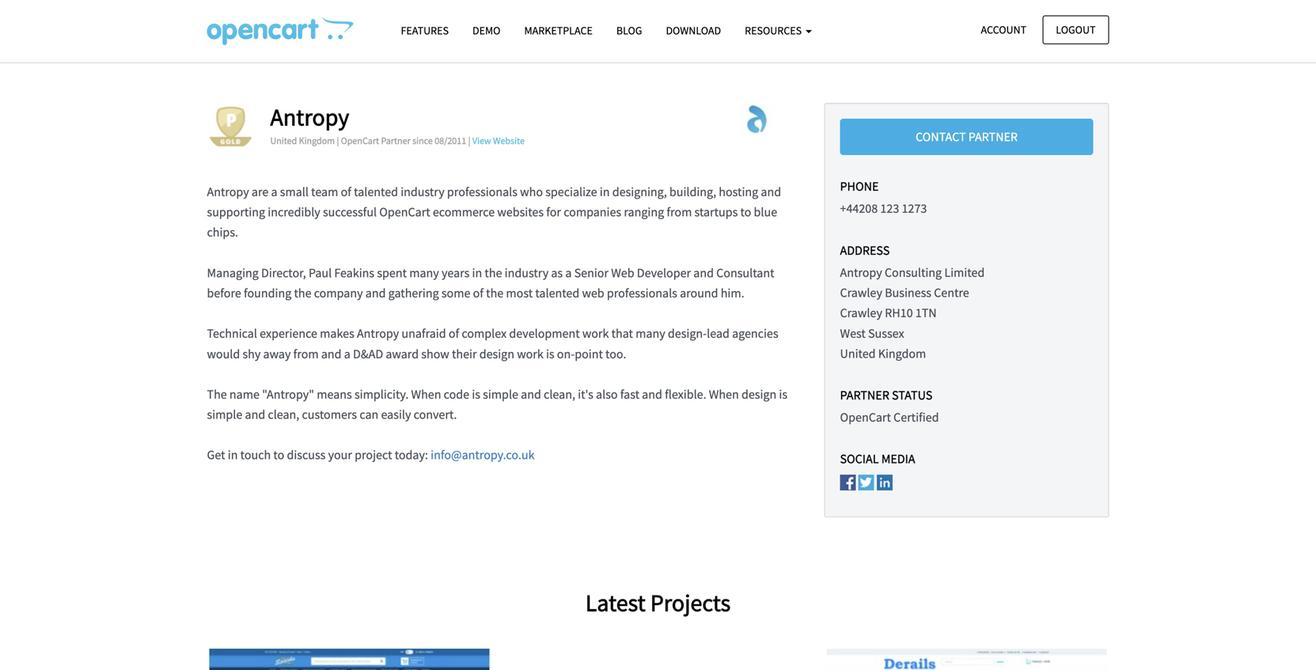 Task type: locate. For each thing, give the bounding box(es) containing it.
1 vertical spatial talented
[[535, 285, 580, 301]]

0 vertical spatial kingdom
[[299, 135, 335, 147]]

partner status opencart certified
[[840, 387, 939, 426]]

resources
[[745, 23, 804, 38]]

0 vertical spatial from
[[667, 204, 692, 220]]

of for complex
[[449, 326, 459, 342]]

professionals up ecommerce
[[447, 184, 518, 200]]

view website link
[[472, 135, 525, 147]]

0 horizontal spatial many
[[409, 265, 439, 281]]

1 horizontal spatial a
[[344, 346, 350, 362]]

0 vertical spatial opencart
[[341, 135, 379, 147]]

| up team
[[337, 135, 339, 147]]

1 vertical spatial work
[[517, 346, 544, 362]]

antropy image
[[714, 103, 801, 135]]

1 horizontal spatial from
[[667, 204, 692, 220]]

0 vertical spatial clean,
[[544, 387, 575, 402]]

social
[[840, 451, 879, 467]]

marketplace
[[524, 23, 593, 38]]

talented down as
[[535, 285, 580, 301]]

to inside 'antropy are a small team of talented industry professionals who specialize in designing, building, hosting and supporting incredibly successful opencart ecommerce websites for companies ranging from startups to blue chips.'
[[740, 204, 751, 220]]

2 horizontal spatial partner
[[969, 129, 1018, 145]]

0 horizontal spatial to
[[273, 447, 284, 463]]

and down name
[[245, 407, 265, 423]]

1 vertical spatial design
[[742, 387, 777, 402]]

0 vertical spatial professionals
[[447, 184, 518, 200]]

2 horizontal spatial a
[[565, 265, 572, 281]]

1 horizontal spatial partner
[[840, 387, 889, 403]]

opencart inside the partner status opencart certified
[[840, 410, 891, 426]]

twitter image
[[859, 475, 874, 491]]

agencies
[[732, 326, 778, 342]]

opencart certified image
[[207, 103, 254, 150]]

0 vertical spatial to
[[740, 204, 751, 220]]

1 horizontal spatial |
[[468, 135, 471, 147]]

kingdom inside antropy united kingdom | opencart partner since 08/2011 | view website
[[299, 135, 335, 147]]

media
[[881, 451, 915, 467]]

also
[[596, 387, 618, 402]]

of
[[341, 184, 351, 200], [473, 285, 484, 301], [449, 326, 459, 342]]

small
[[280, 184, 309, 200]]

0 horizontal spatial industry
[[401, 184, 445, 200]]

and left the it's
[[521, 387, 541, 402]]

of up their
[[449, 326, 459, 342]]

0 horizontal spatial design
[[479, 346, 514, 362]]

design-
[[668, 326, 707, 342]]

of inside 'antropy are a small team of talented industry professionals who specialize in designing, building, hosting and supporting incredibly successful opencart ecommerce websites for companies ranging from startups to blue chips.'
[[341, 184, 351, 200]]

crawley
[[840, 285, 882, 301], [840, 305, 882, 321]]

many right that
[[636, 326, 665, 342]]

partner inside the partner status opencart certified
[[840, 387, 889, 403]]

unafraid
[[402, 326, 446, 342]]

united inside antropy united kingdom | opencart partner since 08/2011 | view website
[[270, 135, 297, 147]]

the right years
[[485, 265, 502, 281]]

simple right "code"
[[483, 387, 518, 402]]

0 horizontal spatial talented
[[354, 184, 398, 200]]

to right touch
[[273, 447, 284, 463]]

when
[[411, 387, 441, 402], [709, 387, 739, 402]]

marketplace link
[[512, 17, 605, 44]]

in
[[600, 184, 610, 200], [472, 265, 482, 281], [228, 447, 238, 463]]

1 horizontal spatial in
[[472, 265, 482, 281]]

1 | from the left
[[337, 135, 339, 147]]

1 horizontal spatial professionals
[[607, 285, 677, 301]]

to left the blue
[[740, 204, 751, 220]]

today:
[[395, 447, 428, 463]]

design inside technical experience makes antropy unafraid of complex development work that many design-lead agencies would shy away from and a d&ad award show their design work is on-point too.
[[479, 346, 514, 362]]

partner left since
[[381, 135, 411, 147]]

consultant
[[716, 265, 774, 281]]

in right years
[[472, 265, 482, 281]]

1 vertical spatial of
[[473, 285, 484, 301]]

1 horizontal spatial design
[[742, 387, 777, 402]]

1 horizontal spatial many
[[636, 326, 665, 342]]

blue
[[754, 204, 777, 220]]

of inside technical experience makes antropy unafraid of complex development work that many design-lead agencies would shy away from and a d&ad award show their design work is on-point too.
[[449, 326, 459, 342]]

opencart right successful
[[379, 204, 430, 220]]

0 horizontal spatial a
[[271, 184, 277, 200]]

the
[[485, 265, 502, 281], [294, 285, 311, 301], [486, 285, 504, 301]]

in inside 'antropy are a small team of talented industry professionals who specialize in designing, building, hosting and supporting incredibly successful opencart ecommerce websites for companies ranging from startups to blue chips.'
[[600, 184, 610, 200]]

2 vertical spatial a
[[344, 346, 350, 362]]

1 horizontal spatial to
[[740, 204, 751, 220]]

0 vertical spatial many
[[409, 265, 439, 281]]

resources link
[[733, 17, 824, 44]]

facebook image
[[840, 475, 856, 491]]

0 vertical spatial of
[[341, 184, 351, 200]]

a inside 'antropy are a small team of talented industry professionals who specialize in designing, building, hosting and supporting incredibly successful opencart ecommerce websites for companies ranging from startups to blue chips.'
[[271, 184, 277, 200]]

away
[[263, 346, 291, 362]]

industry up most
[[505, 265, 549, 281]]

sussex
[[868, 326, 904, 341]]

in up companies
[[600, 184, 610, 200]]

simple
[[483, 387, 518, 402], [207, 407, 242, 423]]

clean,
[[544, 387, 575, 402], [268, 407, 299, 423]]

a left d&ad
[[344, 346, 350, 362]]

discuss
[[287, 447, 326, 463]]

antropy down address at the top right
[[840, 265, 882, 281]]

0 horizontal spatial kingdom
[[299, 135, 335, 147]]

0 vertical spatial design
[[479, 346, 514, 362]]

easily
[[381, 407, 411, 423]]

industry
[[401, 184, 445, 200], [505, 265, 549, 281]]

1 horizontal spatial clean,
[[544, 387, 575, 402]]

2 vertical spatial of
[[449, 326, 459, 342]]

logout
[[1056, 23, 1096, 37]]

antropy
[[270, 102, 349, 132], [207, 184, 249, 200], [840, 265, 882, 281], [357, 326, 399, 342]]

united
[[270, 135, 297, 147], [840, 346, 876, 362]]

talented
[[354, 184, 398, 200], [535, 285, 580, 301]]

from
[[667, 204, 692, 220], [293, 346, 319, 362]]

0 horizontal spatial partner
[[381, 135, 411, 147]]

of up successful
[[341, 184, 351, 200]]

2 horizontal spatial in
[[600, 184, 610, 200]]

1 horizontal spatial when
[[709, 387, 739, 402]]

1 vertical spatial a
[[565, 265, 572, 281]]

0 horizontal spatial united
[[270, 135, 297, 147]]

1 horizontal spatial is
[[546, 346, 555, 362]]

and inside 'antropy are a small team of talented industry professionals who specialize in designing, building, hosting and supporting incredibly successful opencart ecommerce websites for companies ranging from startups to blue chips.'
[[761, 184, 781, 200]]

2 crawley from the top
[[840, 305, 882, 321]]

1 horizontal spatial talented
[[535, 285, 580, 301]]

of right some
[[473, 285, 484, 301]]

ecommerce
[[433, 204, 495, 220]]

1 vertical spatial crawley
[[840, 305, 882, 321]]

is
[[546, 346, 555, 362], [472, 387, 480, 402], [779, 387, 788, 402]]

work down development
[[517, 346, 544, 362]]

1 vertical spatial professionals
[[607, 285, 677, 301]]

flexible.
[[665, 387, 706, 402]]

"antropy"
[[262, 387, 314, 402]]

partner left status
[[840, 387, 889, 403]]

0 vertical spatial united
[[270, 135, 297, 147]]

gathering
[[388, 285, 439, 301]]

1 vertical spatial clean,
[[268, 407, 299, 423]]

in right get
[[228, 447, 238, 463]]

from down the "building,"
[[667, 204, 692, 220]]

design down complex
[[479, 346, 514, 362]]

from inside technical experience makes antropy unafraid of complex development work that many design-lead agencies would shy away from and a d&ad award show their design work is on-point too.
[[293, 346, 319, 362]]

opencart left since
[[341, 135, 379, 147]]

a right as
[[565, 265, 572, 281]]

when right the flexible.
[[709, 387, 739, 402]]

1 horizontal spatial work
[[582, 326, 609, 342]]

many up gathering
[[409, 265, 439, 281]]

| left view
[[468, 135, 471, 147]]

sparks direct image
[[207, 649, 492, 670]]

antropy up the supporting
[[207, 184, 249, 200]]

a inside "managing director, paul feakins spent many years in the industry as a senior web developer and consultant before founding the company and gathering some of the most talented web professionals around him."
[[565, 265, 572, 281]]

design
[[479, 346, 514, 362], [742, 387, 777, 402]]

2 vertical spatial opencart
[[840, 410, 891, 426]]

managing
[[207, 265, 259, 281]]

partner right "contact"
[[969, 129, 1018, 145]]

0 horizontal spatial professionals
[[447, 184, 518, 200]]

kingdom down sussex
[[878, 346, 926, 362]]

1 horizontal spatial united
[[840, 346, 876, 362]]

consulting
[[885, 265, 942, 281]]

demo
[[473, 23, 501, 38]]

antropy are a small team of talented industry professionals who specialize in designing, building, hosting and supporting incredibly successful opencart ecommerce websites for companies ranging from startups to blue chips.
[[207, 184, 781, 240]]

united up small
[[270, 135, 297, 147]]

building,
[[670, 184, 716, 200]]

and
[[761, 184, 781, 200], [694, 265, 714, 281], [365, 285, 386, 301], [321, 346, 342, 362], [521, 387, 541, 402], [642, 387, 662, 402], [245, 407, 265, 423]]

0 horizontal spatial clean,
[[268, 407, 299, 423]]

2 | from the left
[[468, 135, 471, 147]]

0 vertical spatial work
[[582, 326, 609, 342]]

0 vertical spatial a
[[271, 184, 277, 200]]

and down makes
[[321, 346, 342, 362]]

antropy up team
[[270, 102, 349, 132]]

download link
[[654, 17, 733, 44]]

0 horizontal spatial simple
[[207, 407, 242, 423]]

0 horizontal spatial in
[[228, 447, 238, 463]]

the
[[207, 387, 227, 402]]

1 horizontal spatial of
[[449, 326, 459, 342]]

many
[[409, 265, 439, 281], [636, 326, 665, 342]]

united down west
[[840, 346, 876, 362]]

director,
[[261, 265, 306, 281]]

kingdom up team
[[299, 135, 335, 147]]

simple down the
[[207, 407, 242, 423]]

0 horizontal spatial |
[[337, 135, 339, 147]]

0 horizontal spatial when
[[411, 387, 441, 402]]

shy
[[243, 346, 261, 362]]

clean, down "antropy"
[[268, 407, 299, 423]]

talented up successful
[[354, 184, 398, 200]]

means
[[317, 387, 352, 402]]

2 vertical spatial in
[[228, 447, 238, 463]]

1 vertical spatial to
[[273, 447, 284, 463]]

1 vertical spatial kingdom
[[878, 346, 926, 362]]

code
[[444, 387, 469, 402]]

0 vertical spatial in
[[600, 184, 610, 200]]

a right 'are'
[[271, 184, 277, 200]]

0 horizontal spatial work
[[517, 346, 544, 362]]

contact partner link
[[840, 119, 1093, 155]]

work up the point
[[582, 326, 609, 342]]

when up convert.
[[411, 387, 441, 402]]

0 vertical spatial crawley
[[840, 285, 882, 301]]

work
[[582, 326, 609, 342], [517, 346, 544, 362]]

antropy up d&ad
[[357, 326, 399, 342]]

1 vertical spatial industry
[[505, 265, 549, 281]]

1 vertical spatial from
[[293, 346, 319, 362]]

clean, left the it's
[[544, 387, 575, 402]]

1 horizontal spatial kingdom
[[878, 346, 926, 362]]

experience
[[260, 326, 317, 342]]

ranging
[[624, 204, 664, 220]]

info@antropy.co.uk
[[431, 447, 535, 463]]

1 crawley from the top
[[840, 285, 882, 301]]

from down 'experience'
[[293, 346, 319, 362]]

1 vertical spatial simple
[[207, 407, 242, 423]]

too.
[[606, 346, 626, 362]]

industry up ecommerce
[[401, 184, 445, 200]]

0 horizontal spatial from
[[293, 346, 319, 362]]

him.
[[721, 285, 744, 301]]

1 vertical spatial in
[[472, 265, 482, 281]]

2 horizontal spatial of
[[473, 285, 484, 301]]

and up the blue
[[761, 184, 781, 200]]

1 vertical spatial opencart
[[379, 204, 430, 220]]

0 vertical spatial simple
[[483, 387, 518, 402]]

social media
[[840, 451, 915, 467]]

a
[[271, 184, 277, 200], [565, 265, 572, 281], [344, 346, 350, 362]]

professionals
[[447, 184, 518, 200], [607, 285, 677, 301]]

the down paul
[[294, 285, 311, 301]]

0 horizontal spatial of
[[341, 184, 351, 200]]

0 vertical spatial industry
[[401, 184, 445, 200]]

would
[[207, 346, 240, 362]]

professionals down web
[[607, 285, 677, 301]]

design down the agencies
[[742, 387, 777, 402]]

point
[[575, 346, 603, 362]]

derails uk image
[[824, 649, 1109, 670]]

of inside "managing director, paul feakins spent many years in the industry as a senior web developer and consultant before founding the company and gathering some of the most talented web professionals around him."
[[473, 285, 484, 301]]

opencart up social
[[840, 410, 891, 426]]

view
[[472, 135, 491, 147]]

many inside technical experience makes antropy unafraid of complex development work that many design-lead agencies would shy away from and a d&ad award show their design work is on-point too.
[[636, 326, 665, 342]]

address antropy consulting limited crawley business centre crawley rh10 1tn west sussex united kingdom
[[840, 242, 985, 362]]

0 vertical spatial talented
[[354, 184, 398, 200]]

talented inside 'antropy are a small team of talented industry professionals who specialize in designing, building, hosting and supporting incredibly successful opencart ecommerce websites for companies ranging from startups to blue chips.'
[[354, 184, 398, 200]]

1 vertical spatial united
[[840, 346, 876, 362]]

1 horizontal spatial industry
[[505, 265, 549, 281]]

account
[[981, 23, 1027, 37]]

1 vertical spatial many
[[636, 326, 665, 342]]



Task type: describe. For each thing, give the bounding box(es) containing it.
and inside technical experience makes antropy unafraid of complex development work that many design-lead agencies would shy away from and a d&ad award show their design work is on-point too.
[[321, 346, 342, 362]]

website
[[493, 135, 525, 147]]

of for talented
[[341, 184, 351, 200]]

most
[[506, 285, 533, 301]]

web
[[582, 285, 604, 301]]

2 when from the left
[[709, 387, 739, 402]]

technical
[[207, 326, 257, 342]]

designing,
[[612, 184, 667, 200]]

contact
[[916, 129, 966, 145]]

simplicity.
[[355, 387, 409, 402]]

complex
[[462, 326, 507, 342]]

paul
[[309, 265, 332, 281]]

rh10
[[885, 305, 913, 321]]

startups
[[695, 204, 738, 220]]

makes
[[320, 326, 354, 342]]

kingdom inside address antropy consulting limited crawley business centre crawley rh10 1tn west sussex united kingdom
[[878, 346, 926, 362]]

and down spent
[[365, 285, 386, 301]]

opencart inside 'antropy are a small team of talented industry professionals who specialize in designing, building, hosting and supporting incredibly successful opencart ecommerce websites for companies ranging from startups to blue chips.'
[[379, 204, 430, 220]]

managing director, paul feakins spent many years in the industry as a senior web developer and consultant before founding the company and gathering some of the most talented web professionals around him.
[[207, 265, 774, 301]]

customers
[[302, 407, 357, 423]]

latest projects
[[586, 588, 731, 618]]

account link
[[968, 15, 1040, 44]]

since
[[412, 135, 433, 147]]

touch
[[240, 447, 271, 463]]

chips.
[[207, 225, 238, 240]]

award
[[386, 346, 419, 362]]

professionals inside 'antropy are a small team of talented industry professionals who specialize in designing, building, hosting and supporting incredibly successful opencart ecommerce websites for companies ranging from startups to blue chips.'
[[447, 184, 518, 200]]

features link
[[389, 17, 461, 44]]

and right fast
[[642, 387, 662, 402]]

the left most
[[486, 285, 504, 301]]

senior
[[574, 265, 609, 281]]

west
[[840, 326, 866, 341]]

contact partner
[[916, 129, 1018, 145]]

get in touch to discuss your project today: info@antropy.co.uk
[[207, 447, 535, 463]]

fast
[[620, 387, 640, 402]]

in inside "managing director, paul feakins spent many years in the industry as a senior web developer and consultant before founding the company and gathering some of the most talented web professionals around him."
[[472, 265, 482, 281]]

123
[[880, 201, 899, 217]]

specialize
[[545, 184, 597, 200]]

1 when from the left
[[411, 387, 441, 402]]

team
[[311, 184, 338, 200]]

antropy inside antropy united kingdom | opencart partner since 08/2011 | view website
[[270, 102, 349, 132]]

linkedin image
[[877, 475, 893, 491]]

antropy inside technical experience makes antropy unafraid of complex development work that many design-lead agencies would shy away from and a d&ad award show their design work is on-point too.
[[357, 326, 399, 342]]

logout link
[[1043, 15, 1109, 44]]

features
[[401, 23, 449, 38]]

feakins
[[334, 265, 374, 281]]

from inside 'antropy are a small team of talented industry professionals who specialize in designing, building, hosting and supporting incredibly successful opencart ecommerce websites for companies ranging from startups to blue chips.'
[[667, 204, 692, 220]]

industry inside 'antropy are a small team of talented industry professionals who specialize in designing, building, hosting and supporting incredibly successful opencart ecommerce websites for companies ranging from startups to blue chips.'
[[401, 184, 445, 200]]

antropy inside address antropy consulting limited crawley business centre crawley rh10 1tn west sussex united kingdom
[[840, 265, 882, 281]]

united inside address antropy consulting limited crawley business centre crawley rh10 1tn west sussex united kingdom
[[840, 346, 876, 362]]

antropy inside 'antropy are a small team of talented industry professionals who specialize in designing, building, hosting and supporting incredibly successful opencart ecommerce websites for companies ranging from startups to blue chips.'
[[207, 184, 249, 200]]

can
[[360, 407, 379, 423]]

is inside technical experience makes antropy unafraid of complex development work that many design-lead agencies would shy away from and a d&ad award show their design work is on-point too.
[[546, 346, 555, 362]]

address
[[840, 242, 890, 258]]

limited
[[944, 265, 985, 281]]

phone
[[840, 178, 879, 194]]

2 horizontal spatial is
[[779, 387, 788, 402]]

incredibly
[[268, 204, 320, 220]]

supporting
[[207, 204, 265, 220]]

development
[[509, 326, 580, 342]]

years
[[442, 265, 470, 281]]

name
[[229, 387, 260, 402]]

and up around at the right top
[[694, 265, 714, 281]]

are
[[252, 184, 269, 200]]

d&ad
[[353, 346, 383, 362]]

opencart - partner antropy image
[[207, 17, 353, 45]]

it's
[[578, 387, 594, 402]]

design inside the name "antropy" means simplicity. when code is simple and clean, it's also fast and flexible. when design is simple and clean, customers can easily convert.
[[742, 387, 777, 402]]

the name "antropy" means simplicity. when code is simple and clean, it's also fast and flexible. when design is simple and clean, customers can easily convert.
[[207, 387, 788, 423]]

get
[[207, 447, 225, 463]]

technical experience makes antropy unafraid of complex development work that many design-lead agencies would shy away from and a d&ad award show their design work is on-point too.
[[207, 326, 778, 362]]

many inside "managing director, paul feakins spent many years in the industry as a senior web developer and consultant before founding the company and gathering some of the most talented web professionals around him."
[[409, 265, 439, 281]]

talented inside "managing director, paul feakins spent many years in the industry as a senior web developer and consultant before founding the company and gathering some of the most talented web professionals around him."
[[535, 285, 580, 301]]

web
[[611, 265, 634, 281]]

company
[[314, 285, 363, 301]]

industry inside "managing director, paul feakins spent many years in the industry as a senior web developer and consultant before founding the company and gathering some of the most talented web professionals around him."
[[505, 265, 549, 281]]

a inside technical experience makes antropy unafraid of complex development work that many design-lead agencies would shy away from and a d&ad award show their design work is on-point too.
[[344, 346, 350, 362]]

business
[[885, 285, 932, 301]]

their
[[452, 346, 477, 362]]

professionals inside "managing director, paul feakins spent many years in the industry as a senior web developer and consultant before founding the company and gathering some of the most talented web professionals around him."
[[607, 285, 677, 301]]

before
[[207, 285, 241, 301]]

as
[[551, 265, 563, 281]]

opencart inside antropy united kingdom | opencart partner since 08/2011 | view website
[[341, 135, 379, 147]]

blog link
[[605, 17, 654, 44]]

convert.
[[414, 407, 457, 423]]

projects
[[650, 588, 731, 618]]

who
[[520, 184, 543, 200]]

blog
[[616, 23, 642, 38]]

websites
[[497, 204, 544, 220]]

08/2011
[[435, 135, 466, 147]]

hosting
[[719, 184, 758, 200]]

that
[[611, 326, 633, 342]]

for
[[546, 204, 561, 220]]

developer
[[637, 265, 691, 281]]

1tn
[[916, 305, 937, 321]]

around
[[680, 285, 718, 301]]

latest
[[586, 588, 646, 618]]

0 horizontal spatial is
[[472, 387, 480, 402]]

1 horizontal spatial simple
[[483, 387, 518, 402]]

partner inside antropy united kingdom | opencart partner since 08/2011 | view website
[[381, 135, 411, 147]]

+44208
[[840, 201, 878, 217]]

project
[[355, 447, 392, 463]]



Task type: vqa. For each thing, say whether or not it's contained in the screenshot.
the middle SUCH
no



